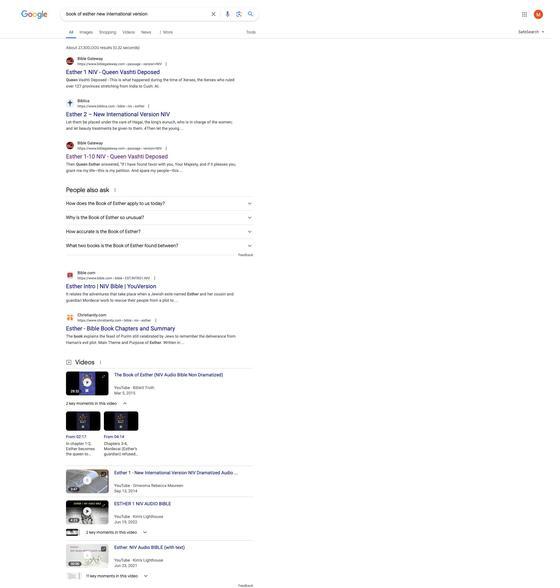Task type: vqa. For each thing, say whether or not it's contained in the screenshot.
third min from the bottom of the Directions main content
no



Task type: locate. For each thing, give the bounding box(es) containing it.
3 heading from the top
[[109, 500, 253, 524]]

None text field
[[115, 104, 145, 108], [78, 146, 162, 151], [125, 146, 162, 150], [78, 276, 150, 281], [112, 276, 150, 280], [78, 318, 151, 323], [115, 104, 145, 108], [78, 146, 162, 151], [125, 146, 162, 150], [78, 276, 150, 281], [112, 276, 150, 280], [78, 318, 151, 323]]

Search text field
[[66, 11, 207, 18]]

navigation
[[0, 25, 551, 42]]

search by image image
[[236, 11, 243, 18]]

1 heading from the top
[[109, 372, 253, 395]]

2 heading from the top
[[109, 469, 253, 493]]

google image
[[21, 10, 48, 19]]

None text field
[[78, 61, 162, 67], [125, 62, 162, 66], [78, 104, 145, 109], [121, 318, 151, 322], [78, 61, 162, 67], [125, 62, 162, 66], [78, 104, 145, 109], [121, 318, 151, 322]]

heading
[[109, 372, 253, 395], [109, 469, 253, 493], [109, 500, 253, 524], [109, 544, 253, 568]]

None search field
[[0, 7, 259, 21]]



Task type: describe. For each thing, give the bounding box(es) containing it.
4 heading from the top
[[109, 544, 253, 568]]

search by voice image
[[224, 11, 231, 18]]



